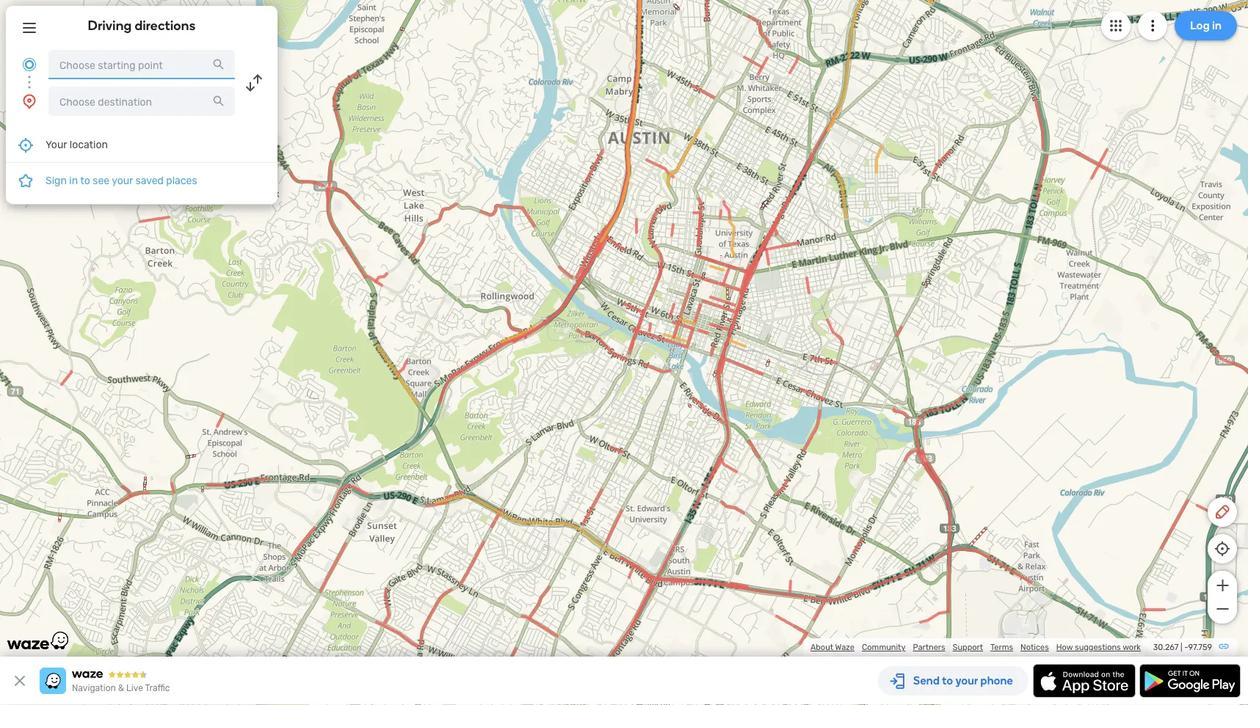 Task type: locate. For each thing, give the bounding box(es) containing it.
live
[[126, 684, 143, 694]]

about
[[811, 643, 834, 653]]

Choose starting point text field
[[48, 50, 235, 79]]

navigation
[[72, 684, 116, 694]]

97.759
[[1189, 643, 1212, 653]]

pencil image
[[1214, 504, 1232, 521]]

partners
[[913, 643, 946, 653]]

how suggestions work link
[[1057, 643, 1141, 653]]

community
[[862, 643, 906, 653]]

|
[[1181, 643, 1183, 653]]

recenter image
[[17, 136, 35, 154]]

waze
[[835, 643, 855, 653]]

directions
[[135, 18, 196, 33]]

zoom in image
[[1214, 577, 1232, 595]]

notices
[[1021, 643, 1049, 653]]

notices link
[[1021, 643, 1049, 653]]

list box
[[6, 128, 278, 204]]

about waze link
[[811, 643, 855, 653]]

Choose destination text field
[[48, 87, 235, 116]]

community link
[[862, 643, 906, 653]]

driving directions
[[88, 18, 196, 33]]

terms link
[[991, 643, 1013, 653]]

how
[[1057, 643, 1073, 653]]

suggestions
[[1075, 643, 1121, 653]]

zoom out image
[[1214, 601, 1232, 618]]



Task type: vqa. For each thing, say whether or not it's contained in the screenshot.
S
no



Task type: describe. For each thing, give the bounding box(es) containing it.
current location image
[[21, 56, 38, 73]]

&
[[118, 684, 124, 694]]

30.267
[[1154, 643, 1179, 653]]

terms
[[991, 643, 1013, 653]]

x image
[[11, 673, 29, 690]]

traffic
[[145, 684, 170, 694]]

link image
[[1218, 641, 1230, 653]]

about waze community partners support terms notices how suggestions work
[[811, 643, 1141, 653]]

navigation & live traffic
[[72, 684, 170, 694]]

location image
[[21, 93, 38, 110]]

support link
[[953, 643, 983, 653]]

-
[[1185, 643, 1189, 653]]

star image
[[17, 172, 35, 189]]

30.267 | -97.759
[[1154, 643, 1212, 653]]

driving
[[88, 18, 132, 33]]

work
[[1123, 643, 1141, 653]]

partners link
[[913, 643, 946, 653]]

support
[[953, 643, 983, 653]]



